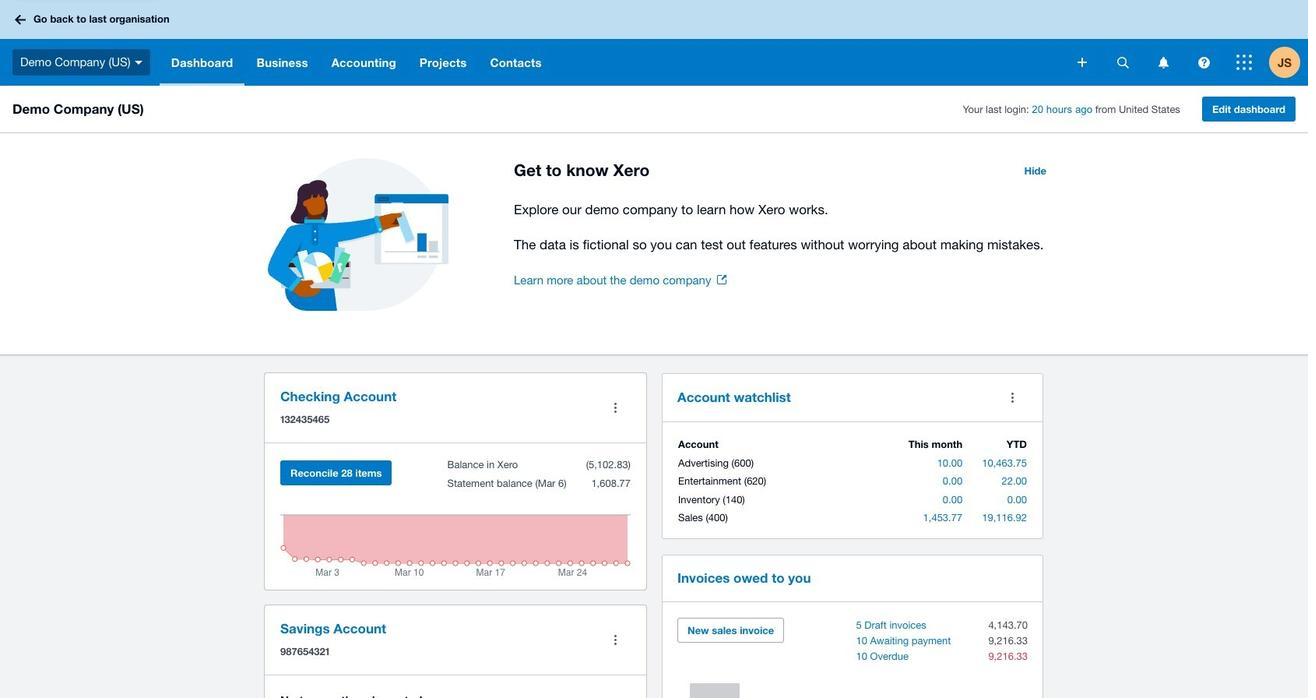 Task type: describe. For each thing, give the bounding box(es) containing it.
accounts watchlist options image
[[997, 382, 1028, 413]]

intro banner body element
[[514, 199, 1057, 256]]

manage menu toggle image
[[600, 392, 631, 423]]

1 horizontal spatial svg image
[[1118, 56, 1129, 68]]

0 horizontal spatial svg image
[[15, 14, 26, 25]]



Task type: vqa. For each thing, say whether or not it's contained in the screenshot.
svg image to the middle
yes



Task type: locate. For each thing, give the bounding box(es) containing it.
2 horizontal spatial svg image
[[1199, 56, 1210, 68]]

manage menu toggle image
[[600, 625, 631, 656]]

banner
[[0, 0, 1309, 86]]

svg image
[[1237, 55, 1253, 70], [1159, 56, 1169, 68], [1078, 58, 1088, 67], [135, 61, 142, 64]]

svg image
[[15, 14, 26, 25], [1118, 56, 1129, 68], [1199, 56, 1210, 68]]



